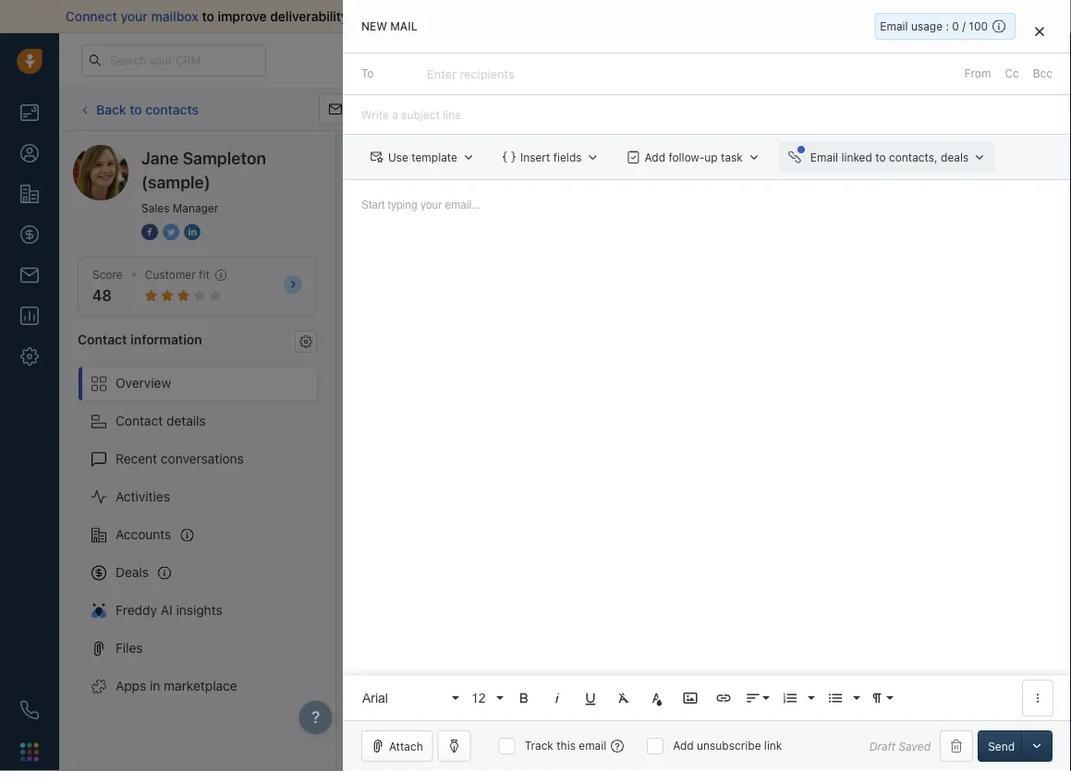 Task type: describe. For each thing, give the bounding box(es) containing it.
up
[[705, 151, 718, 164]]

:
[[946, 20, 949, 33]]

sales
[[141, 202, 170, 214]]

don't
[[841, 9, 873, 24]]

files
[[116, 641, 143, 656]]

use template
[[388, 151, 458, 164]]

(sample)
[[141, 172, 210, 192]]

contact for contact details
[[116, 414, 163, 429]]

on
[[512, 668, 525, 681]]

add for add unsubscribe link
[[673, 740, 694, 753]]

track this email
[[525, 740, 607, 753]]

new mail
[[361, 20, 417, 33]]

bcc
[[1033, 67, 1053, 80]]

email usage : 0 / 100
[[880, 20, 988, 33]]

overview
[[987, 165, 1034, 178]]

add for add follow-up task
[[645, 151, 666, 164]]

back
[[96, 102, 126, 117]]

more misc image
[[1030, 691, 1047, 707]]

insert link (⌘k) image
[[715, 691, 732, 707]]

contact details
[[116, 414, 206, 429]]

discussion
[[564, 688, 630, 704]]

freddy
[[116, 603, 157, 619]]

fields
[[553, 151, 582, 164]]

details for contact details
[[166, 414, 206, 429]]

phone image
[[20, 702, 39, 720]]

unordered list image
[[827, 691, 844, 707]]

this
[[557, 740, 576, 753]]

/
[[963, 20, 966, 33]]

freddy ai insights
[[116, 603, 223, 619]]

insights
[[176, 603, 223, 619]]

(sample) meeting - final discussion about the deal
[[410, 688, 723, 704]]

view
[[757, 679, 782, 692]]

customer fit
[[145, 269, 210, 282]]

email for email linked to contacts, deals
[[811, 151, 839, 164]]

score
[[92, 269, 123, 282]]

email button
[[319, 94, 385, 125]]

draft saved
[[870, 740, 931, 753]]

new
[[361, 20, 387, 33]]

final
[[534, 688, 561, 704]]

follow-
[[669, 151, 705, 164]]

italic (⌘i) image
[[549, 691, 566, 707]]

call link
[[394, 94, 451, 125]]

container_wx8msf4aqz5i3rn1 image down attach button
[[373, 770, 392, 772]]

2023
[[588, 668, 615, 681]]

email for email
[[347, 103, 374, 116]]

customize
[[929, 165, 984, 178]]

activities
[[116, 490, 170, 505]]

add follow-up task
[[645, 151, 743, 164]]

start
[[924, 9, 953, 24]]

48
[[92, 287, 112, 305]]

enable
[[378, 9, 419, 24]]

use
[[388, 151, 408, 164]]

marketplace
[[164, 679, 237, 694]]

email image
[[888, 53, 901, 68]]

explore plans
[[722, 54, 794, 67]]

unsubscribe
[[697, 740, 761, 753]]

2-
[[422, 9, 436, 24]]

to up the
[[678, 668, 689, 681]]

text color image
[[649, 691, 666, 707]]

connect
[[66, 9, 117, 24]]

recent conversations
[[116, 452, 244, 467]]

deal
[[696, 688, 723, 704]]

email inside dialog
[[579, 740, 607, 753]]

sales manager
[[141, 202, 218, 214]]

to right back
[[130, 102, 142, 117]]

fri
[[529, 668, 542, 681]]

12 button
[[465, 680, 506, 717]]

1 horizontal spatial from
[[956, 9, 985, 24]]

draft
[[870, 740, 896, 753]]

scratch.
[[988, 9, 1038, 24]]

apps
[[116, 679, 146, 694]]

accounts
[[116, 527, 171, 543]]

mng settings image
[[300, 335, 312, 348]]

1 horizontal spatial in
[[639, 54, 648, 66]]

container_wx8msf4aqz5i3rn1 image right deal
[[725, 690, 738, 703]]

your trial ends in 21 days
[[566, 54, 687, 66]]

stage
[[414, 205, 443, 218]]

explore plans link
[[712, 49, 804, 71]]

deals
[[116, 565, 149, 581]]

saved
[[899, 740, 931, 753]]

24
[[545, 668, 559, 681]]

to
[[361, 67, 374, 80]]

attach
[[389, 741, 423, 753]]

arial button
[[356, 680, 461, 717]]

connect your mailbox link
[[66, 9, 202, 24]]

from
[[965, 67, 991, 80]]

contacts,
[[889, 151, 938, 164]]

100
[[969, 20, 988, 33]]

insert image (⌘p) image
[[682, 691, 699, 707]]

plans
[[765, 54, 794, 67]]

upcoming meeting on fri 24 nov, 2023 from 10:00 to 11:00
[[410, 668, 720, 681]]

Enter recipients text field
[[427, 59, 519, 89]]

jane sampleton (sample)
[[141, 148, 266, 192]]

template
[[412, 151, 458, 164]]

back to contacts link
[[78, 95, 200, 124]]

back to contacts
[[96, 102, 199, 117]]

Search your CRM... text field
[[81, 45, 266, 76]]



Task type: vqa. For each thing, say whether or not it's contained in the screenshot.
enable
yes



Task type: locate. For each thing, give the bounding box(es) containing it.
underline (⌘u) image
[[582, 691, 599, 707]]

email down to
[[347, 103, 374, 116]]

insert
[[520, 151, 550, 164]]

attach button
[[361, 731, 433, 763]]

arial
[[362, 692, 388, 706]]

meeting
[[467, 668, 509, 681]]

details for view details
[[785, 679, 820, 692]]

mailbox
[[151, 9, 199, 24]]

apps in marketplace
[[116, 679, 237, 694]]

phone element
[[11, 692, 48, 729]]

email right this
[[579, 740, 607, 753]]

contact information
[[78, 332, 202, 347]]

in left the 21
[[639, 54, 648, 66]]

details right view
[[785, 679, 820, 692]]

customer
[[145, 269, 196, 282]]

have
[[876, 9, 905, 24]]

your
[[121, 9, 148, 24]]

to right mailbox
[[202, 9, 214, 24]]

add left follow-
[[645, 151, 666, 164]]

insert fields
[[520, 151, 582, 164]]

container_wx8msf4aqz5i3rn1 image left the upcoming
[[373, 677, 392, 695]]

0 horizontal spatial add
[[645, 151, 666, 164]]

0 vertical spatial email
[[880, 20, 908, 33]]

to right linked
[[876, 151, 886, 164]]

0 horizontal spatial email
[[511, 9, 544, 24]]

trial
[[591, 54, 610, 66]]

0 vertical spatial email
[[511, 9, 544, 24]]

track
[[525, 740, 554, 753]]

1 vertical spatial add
[[673, 740, 694, 753]]

0 horizontal spatial from
[[618, 668, 643, 681]]

1 horizontal spatial email
[[579, 740, 607, 753]]

Write a subject line text field
[[343, 95, 1071, 134]]

21
[[651, 54, 662, 66]]

from up clear formatting icon
[[618, 668, 643, 681]]

contact for contact information
[[78, 332, 127, 347]]

cc
[[1005, 67, 1019, 80]]

insert fields button
[[494, 142, 609, 173]]

0
[[953, 20, 960, 33]]

overview
[[364, 161, 442, 183], [116, 376, 171, 391]]

sync
[[463, 9, 492, 24]]

1 horizontal spatial details
[[785, 679, 820, 692]]

task
[[721, 151, 743, 164]]

2 horizontal spatial email
[[880, 20, 908, 33]]

and
[[352, 9, 374, 24]]

overview up "lifecycle stage"
[[364, 161, 442, 183]]

0 horizontal spatial details
[[166, 414, 206, 429]]

application
[[343, 180, 1071, 721]]

12
[[471, 692, 486, 706]]

bold (⌘b) image
[[516, 691, 532, 707]]

nov,
[[562, 668, 585, 681]]

about
[[634, 688, 670, 704]]

email linked to contacts, deals button
[[779, 142, 996, 173]]

send button
[[978, 731, 1025, 763]]

2 vertical spatial email
[[811, 151, 839, 164]]

ends
[[613, 54, 636, 66]]

0 horizontal spatial email
[[347, 103, 374, 116]]

container_wx8msf4aqz5i3rn1 image
[[373, 677, 392, 695], [725, 690, 738, 703], [373, 770, 392, 772]]

1 horizontal spatial email
[[811, 151, 839, 164]]

1 vertical spatial from
[[618, 668, 643, 681]]

linked
[[842, 151, 873, 164]]

lifecycle
[[364, 205, 411, 218]]

1 vertical spatial email
[[347, 103, 374, 116]]

0 vertical spatial overview
[[364, 161, 442, 183]]

1 vertical spatial overview
[[116, 376, 171, 391]]

application containing arial
[[343, 180, 1071, 721]]

contact up recent
[[116, 414, 163, 429]]

deliverability
[[270, 9, 348, 24]]

in right apps
[[150, 679, 160, 694]]

overview up contact details
[[116, 376, 171, 391]]

-
[[524, 688, 530, 704]]

recent
[[116, 452, 157, 467]]

fit
[[199, 269, 210, 282]]

view details link
[[747, 669, 829, 703]]

usage
[[911, 20, 943, 33]]

use template button
[[361, 142, 484, 173]]

email for email usage : 0 / 100
[[880, 20, 908, 33]]

10:00
[[646, 668, 675, 681]]

information
[[130, 332, 202, 347]]

upcoming
[[410, 668, 464, 681]]

add follow-up task button
[[618, 142, 770, 173], [618, 142, 770, 173]]

to left start
[[908, 9, 921, 24]]

dialog
[[343, 0, 1071, 772]]

lifecycle stage
[[364, 205, 443, 218]]

deals
[[941, 151, 969, 164]]

contact down 48
[[78, 332, 127, 347]]

paragraph format image
[[869, 691, 886, 707]]

linkedin circled image
[[184, 222, 201, 242]]

1 vertical spatial in
[[150, 679, 160, 694]]

from right :
[[956, 9, 985, 24]]

close image
[[1035, 26, 1045, 37]]

0 horizontal spatial in
[[150, 679, 160, 694]]

ordered list image
[[782, 691, 799, 707]]

details up the recent conversations
[[166, 414, 206, 429]]

manager
[[173, 202, 218, 214]]

score 48
[[92, 269, 123, 305]]

0 vertical spatial details
[[166, 414, 206, 429]]

customize overview button
[[901, 159, 1044, 185]]

email
[[511, 9, 544, 24], [579, 740, 607, 753]]

jane
[[141, 148, 179, 168]]

so
[[797, 9, 812, 24]]

to
[[202, 9, 214, 24], [908, 9, 921, 24], [130, 102, 142, 117], [876, 151, 886, 164], [678, 668, 689, 681]]

so you don't have to start from scratch.
[[797, 9, 1038, 24]]

0 vertical spatial add
[[645, 151, 666, 164]]

to inside button
[[876, 151, 886, 164]]

of
[[495, 9, 508, 24]]

0 horizontal spatial overview
[[116, 376, 171, 391]]

align image
[[745, 691, 762, 707]]

twitter circled image
[[163, 222, 179, 242]]

call button
[[394, 94, 451, 125]]

contacts
[[145, 102, 199, 117]]

customize overview
[[929, 165, 1034, 178]]

ai
[[161, 603, 173, 619]]

send
[[988, 741, 1015, 753]]

email left usage
[[880, 20, 908, 33]]

from
[[956, 9, 985, 24], [618, 668, 643, 681]]

sampleton
[[183, 148, 266, 168]]

1 horizontal spatial add
[[673, 740, 694, 753]]

1 vertical spatial contact
[[116, 414, 163, 429]]

email linked to contacts, deals
[[811, 151, 969, 164]]

email right of
[[511, 9, 544, 24]]

0 vertical spatial contact
[[78, 332, 127, 347]]

in
[[639, 54, 648, 66], [150, 679, 160, 694]]

freshworks switcher image
[[20, 744, 39, 762]]

email
[[880, 20, 908, 33], [347, 103, 374, 116], [811, 151, 839, 164]]

1 vertical spatial details
[[785, 679, 820, 692]]

email left linked
[[811, 151, 839, 164]]

1 horizontal spatial overview
[[364, 161, 442, 183]]

dialog containing arial
[[343, 0, 1071, 772]]

0 vertical spatial in
[[639, 54, 648, 66]]

0 vertical spatial from
[[956, 9, 985, 24]]

facebook circled image
[[141, 222, 158, 242]]

clear formatting image
[[616, 691, 632, 707]]

1 vertical spatial email
[[579, 740, 607, 753]]

add left unsubscribe
[[673, 740, 694, 753]]

11:00
[[692, 668, 720, 681]]



